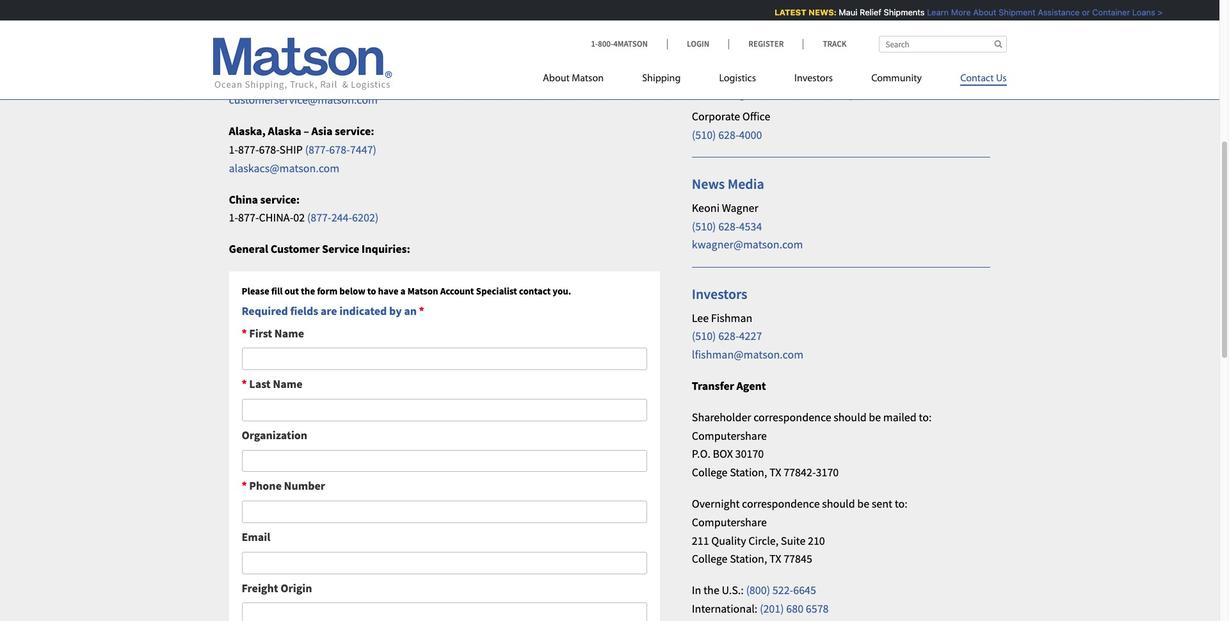Task type: describe. For each thing, give the bounding box(es) containing it.
maui
[[838, 7, 857, 17]]

general information (excluding customer service inquiries)
[[692, 63, 885, 101]]

fields
[[290, 304, 318, 318]]

Organization text field
[[242, 450, 647, 472]]

wagner
[[722, 200, 759, 215]]

college inside shareholder correspondence should be mailed to: computershare p.o. box 30170 college station, tx 77842-3170
[[692, 465, 728, 480]]

contact
[[519, 285, 551, 297]]

1- up about matson link
[[591, 38, 598, 49]]

our
[[715, 15, 731, 30]]

customerservice@matson.com link
[[229, 93, 378, 107]]

latest news: maui relief shipments learn more about shipment assistance or container loans >
[[774, 7, 1163, 17]]

the inside please fill out the form below to have a matson account specialist contact you. required fields are indicated by an *
[[301, 285, 315, 297]]

1 vertical spatial customer
[[229, 30, 287, 48]]

computershare for box
[[692, 428, 767, 443]]

02
[[293, 210, 305, 225]]

(877-678-7447) link
[[305, 142, 377, 157]]

china
[[229, 192, 258, 207]]

shareholder correspondence should be mailed to: computershare p.o. box 30170 college station, tx 77842-3170
[[692, 410, 932, 480]]

shipping link
[[623, 67, 700, 94]]

tx inside overnight correspondence should be sent to: computershare 211 quality circle, suite 210 college station, tx 77845
[[770, 552, 782, 566]]

micronesia
[[305, 56, 361, 70]]

(877-244-6202) link
[[307, 210, 379, 225]]

china service: 1-877-china-02 (877-244-6202)
[[229, 192, 379, 225]]

corporate
[[692, 109, 741, 124]]

alaska,
[[229, 124, 266, 139]]

to
[[367, 285, 376, 297]]

2 vertical spatial customer
[[271, 242, 320, 256]]

account
[[440, 285, 474, 297]]

1 center from the top
[[337, 7, 378, 25]]

more
[[951, 7, 971, 17]]

(510) 628-4227 link
[[692, 329, 762, 344]]

matson inside please fill out the form below to have a matson account specialist contact you. required fields are indicated by an *
[[408, 285, 438, 297]]

shipments
[[883, 7, 924, 17]]

sent
[[872, 496, 893, 511]]

ship
[[280, 142, 303, 157]]

station, inside shareholder correspondence should be mailed to: computershare p.o. box 30170 college station, tx 77842-3170
[[730, 465, 768, 480]]

shareholder
[[692, 410, 752, 425]]

visit our careers page .
[[692, 15, 797, 30]]

have
[[378, 285, 399, 297]]

name for * last name
[[273, 377, 303, 391]]

computershare for quality
[[692, 515, 767, 530]]

.
[[794, 15, 797, 30]]

Search search field
[[879, 36, 1007, 53]]

alaska
[[268, 124, 301, 139]]

news media
[[692, 175, 765, 193]]

origin
[[281, 581, 312, 595]]

keoni wagner (510) 628-4534 kwagner@matson.com
[[692, 200, 803, 252]]

1- inside china service: 1-877-china-02 (877-244-6202)
[[229, 210, 238, 225]]

guam,
[[270, 56, 303, 70]]

keoni
[[692, 200, 720, 215]]

fill inside please fill out the form below to have a matson account specialist contact you. required fields are indicated by an *
[[271, 285, 283, 297]]

628- for 4534
[[719, 219, 739, 234]]

are
[[321, 304, 337, 318]]

phone
[[249, 479, 282, 493]]

have a question about shipping or need a free quote? contact matson's customer service center directly or fill out the form below. customer service center
[[229, 0, 655, 48]]

customer
[[748, 87, 796, 101]]

careers page link
[[734, 15, 794, 30]]

0 horizontal spatial a
[[262, 0, 270, 8]]

alaskacs@matson.com
[[229, 161, 340, 175]]

need
[[438, 0, 468, 8]]

an
[[404, 304, 417, 318]]

relief
[[859, 7, 881, 17]]

customerservice@matson.com
[[229, 93, 378, 107]]

last
[[249, 377, 271, 391]]

top menu navigation
[[543, 67, 1007, 94]]

quality
[[712, 533, 747, 548]]

(510) for lee
[[692, 329, 716, 344]]

in
[[692, 583, 702, 598]]

register
[[749, 38, 784, 49]]

careers
[[734, 15, 769, 30]]

asia
[[312, 124, 333, 139]]

general for customer
[[229, 242, 269, 256]]

number
[[284, 479, 325, 493]]

blue matson logo with ocean, shipping, truck, rail and logistics written beneath it. image
[[213, 38, 392, 90]]

learn
[[927, 7, 948, 17]]

be for mailed
[[869, 410, 881, 425]]

fill inside "have a question about shipping or need a free quote? contact matson's customer service center directly or fill out the form below. customer service center"
[[445, 7, 461, 25]]

2 678- from the left
[[329, 142, 350, 157]]

quote?
[[508, 0, 549, 8]]

(877- inside china service: 1-877-china-02 (877-244-6202)
[[307, 210, 332, 225]]

correspondence for circle,
[[742, 496, 820, 511]]

lee
[[692, 310, 709, 325]]

4000
[[739, 127, 762, 142]]

877- inside china service: 1-877-china-02 (877-244-6202)
[[238, 210, 259, 225]]

directly
[[381, 7, 427, 25]]

service: inside alaska, alaska – asia service: 1-877-678-ship (877-678-7447) alaskacs@matson.com
[[335, 124, 374, 139]]

track link
[[803, 38, 847, 49]]

circle,
[[749, 533, 779, 548]]

0 vertical spatial customer
[[229, 7, 287, 25]]

form inside please fill out the form below to have a matson account specialist contact you. required fields are indicated by an *
[[317, 285, 338, 297]]

p.o.
[[692, 447, 711, 461]]

4534
[[739, 219, 762, 234]]

0 vertical spatial 4matson
[[614, 38, 648, 49]]

box
[[713, 447, 733, 461]]

freight origin
[[242, 581, 312, 595]]

>
[[1157, 7, 1163, 17]]

transfer
[[692, 379, 735, 393]]

tx inside shareholder correspondence should be mailed to: computershare p.o. box 30170 college station, tx 77842-3170
[[770, 465, 782, 480]]

have
[[229, 0, 260, 8]]

hawaii, guam, micronesia service: 1-800-4matson (800-462-8766) customerservice@matson.com
[[229, 56, 402, 107]]

or left container
[[1082, 7, 1090, 17]]

hawaii,
[[229, 56, 268, 70]]

to: for overnight correspondence should be sent to: computershare 211 quality circle, suite 210 college station, tx 77845
[[895, 496, 908, 511]]

* last name
[[242, 377, 303, 391]]

email
[[242, 530, 271, 544]]

service
[[798, 87, 834, 101]]

container
[[1092, 7, 1130, 17]]

(800-
[[308, 74, 332, 89]]

track
[[823, 38, 847, 49]]

522-
[[773, 583, 794, 598]]

learn more about shipment assistance or container loans > link
[[927, 7, 1163, 17]]

or right the directly
[[430, 7, 443, 25]]

service: inside hawaii, guam, micronesia service: 1-800-4matson (800-462-8766) customerservice@matson.com
[[363, 56, 402, 70]]

by
[[389, 304, 402, 318]]

800- inside hawaii, guam, micronesia service: 1-800-4matson (800-462-8766) customerservice@matson.com
[[238, 74, 259, 89]]

211
[[692, 533, 709, 548]]

1 horizontal spatial 800-
[[598, 38, 614, 49]]

877- inside alaska, alaska – asia service: 1-877-678-ship (877-678-7447) alaskacs@matson.com
[[238, 142, 259, 157]]

overnight correspondence should be sent to: computershare 211 quality circle, suite 210 college station, tx 77845
[[692, 496, 908, 566]]

correspondence for 30170
[[754, 410, 832, 425]]

462-
[[332, 74, 353, 89]]

–
[[304, 124, 309, 139]]



Task type: vqa. For each thing, say whether or not it's contained in the screenshot.
rightmost GENERAL
yes



Task type: locate. For each thing, give the bounding box(es) containing it.
1 horizontal spatial 678-
[[329, 142, 350, 157]]

fill left free
[[445, 7, 461, 25]]

matson up the an
[[408, 285, 438, 297]]

(201) 680 6578 link
[[760, 601, 829, 616]]

alaska, alaska – asia service: 1-877-678-ship (877-678-7447) alaskacs@matson.com
[[229, 124, 377, 175]]

1 horizontal spatial fill
[[445, 7, 461, 25]]

or left need
[[422, 0, 435, 8]]

4matson
[[614, 38, 648, 49], [259, 74, 306, 89]]

None search field
[[879, 36, 1007, 53]]

2 vertical spatial the
[[704, 583, 720, 598]]

service: up china-
[[260, 192, 300, 207]]

1 vertical spatial station,
[[730, 552, 768, 566]]

a inside please fill out the form below to have a matson account specialist contact you. required fields are indicated by an *
[[401, 285, 406, 297]]

(800-462-8766) link
[[308, 74, 380, 89]]

0 vertical spatial college
[[692, 465, 728, 480]]

should for mailed
[[834, 410, 867, 425]]

should down 3170
[[822, 496, 855, 511]]

college down 211
[[692, 552, 728, 566]]

1 877- from the top
[[238, 142, 259, 157]]

1 vertical spatial college
[[692, 552, 728, 566]]

station, down the circle,
[[730, 552, 768, 566]]

1-
[[591, 38, 598, 49], [229, 74, 238, 89], [229, 142, 238, 157], [229, 210, 238, 225]]

1 vertical spatial about
[[543, 74, 570, 84]]

alaskacs@matson.com link
[[229, 161, 340, 175]]

us
[[996, 74, 1007, 84]]

0 vertical spatial correspondence
[[754, 410, 832, 425]]

680
[[787, 601, 804, 616]]

required
[[242, 304, 288, 318]]

0 vertical spatial matson
[[572, 74, 604, 84]]

1-800-4matson link
[[591, 38, 667, 49]]

name for * first name
[[275, 326, 304, 340]]

to: inside overnight correspondence should be sent to: computershare 211 quality circle, suite 210 college station, tx 77845
[[895, 496, 908, 511]]

information
[[742, 63, 815, 81]]

1 horizontal spatial matson
[[572, 74, 604, 84]]

0 vertical spatial about
[[973, 7, 996, 17]]

1 vertical spatial (510)
[[692, 219, 716, 234]]

1 horizontal spatial general
[[692, 63, 739, 81]]

to: for shareholder correspondence should be mailed to: computershare p.o. box 30170 college station, tx 77842-3170
[[919, 410, 932, 425]]

correspondence inside overnight correspondence should be sent to: computershare 211 quality circle, suite 210 college station, tx 77845
[[742, 496, 820, 511]]

out inside please fill out the form below to have a matson account specialist contact you. required fields are indicated by an *
[[285, 285, 299, 297]]

kwagner@matson.com link
[[692, 237, 803, 252]]

1 horizontal spatial a
[[401, 285, 406, 297]]

2 tx from the top
[[770, 552, 782, 566]]

inquiries)
[[836, 87, 885, 101]]

0 vertical spatial 800-
[[598, 38, 614, 49]]

contact right quote?
[[552, 0, 599, 8]]

0 horizontal spatial matson
[[408, 285, 438, 297]]

0 vertical spatial the
[[487, 7, 508, 25]]

2 college from the top
[[692, 552, 728, 566]]

service up 'blue matson logo with ocean, shipping, truck, rail and logistics written beneath it.'
[[290, 7, 335, 25]]

0 horizontal spatial to:
[[895, 496, 908, 511]]

877- down alaska,
[[238, 142, 259, 157]]

please
[[242, 285, 269, 297]]

3170
[[816, 465, 839, 480]]

1 vertical spatial fill
[[271, 285, 283, 297]]

be
[[869, 410, 881, 425], [858, 496, 870, 511]]

628- for 4000
[[719, 127, 739, 142]]

about matson
[[543, 74, 604, 84]]

0 horizontal spatial 800-
[[238, 74, 259, 89]]

1 horizontal spatial form
[[510, 7, 540, 25]]

contact inside "have a question about shipping or need a free quote? contact matson's customer service center directly or fill out the form below. customer service center"
[[552, 0, 599, 8]]

to: right mailed
[[919, 410, 932, 425]]

to: right sent
[[895, 496, 908, 511]]

1 horizontal spatial to:
[[919, 410, 932, 425]]

matson
[[572, 74, 604, 84], [408, 285, 438, 297]]

should left mailed
[[834, 410, 867, 425]]

office
[[743, 109, 771, 124]]

(510) inside keoni wagner (510) 628-4534 kwagner@matson.com
[[692, 219, 716, 234]]

(877- inside alaska, alaska – asia service: 1-877-678-ship (877-678-7447) alaskacs@matson.com
[[305, 142, 329, 157]]

contact
[[552, 0, 599, 8], [961, 74, 994, 84]]

* phone number
[[242, 479, 325, 493]]

0 vertical spatial fill
[[445, 7, 461, 25]]

correspondence
[[754, 410, 832, 425], [742, 496, 820, 511]]

correspondence inside shareholder correspondence should be mailed to: computershare p.o. box 30170 college station, tx 77842-3170
[[754, 410, 832, 425]]

0 horizontal spatial fill
[[271, 285, 283, 297]]

1 vertical spatial name
[[273, 377, 303, 391]]

0 vertical spatial service:
[[363, 56, 402, 70]]

2 628- from the top
[[719, 219, 739, 234]]

3 628- from the top
[[719, 329, 739, 344]]

0 vertical spatial (510)
[[692, 127, 716, 142]]

1 678- from the left
[[259, 142, 280, 157]]

0 vertical spatial be
[[869, 410, 881, 425]]

transfer agent
[[692, 379, 766, 393]]

1 vertical spatial the
[[301, 285, 315, 297]]

a left free
[[471, 0, 478, 8]]

Commodity Description text field
[[242, 552, 647, 574]]

1 horizontal spatial investors
[[795, 74, 833, 84]]

678-
[[259, 142, 280, 157], [329, 142, 350, 157]]

to:
[[919, 410, 932, 425], [895, 496, 908, 511]]

* left the last
[[242, 377, 247, 391]]

0 vertical spatial contact
[[552, 0, 599, 8]]

None text field
[[242, 348, 647, 370], [242, 501, 647, 523], [242, 348, 647, 370], [242, 501, 647, 523]]

media
[[728, 175, 765, 193]]

service
[[290, 7, 335, 25], [290, 30, 335, 48], [322, 242, 359, 256]]

(877- right 02
[[307, 210, 332, 225]]

be for sent
[[858, 496, 870, 511]]

correspondence down agent
[[754, 410, 832, 425]]

* inside please fill out the form below to have a matson account specialist contact you. required fields are indicated by an *
[[419, 304, 424, 318]]

0 horizontal spatial 4matson
[[259, 74, 306, 89]]

shipping
[[642, 74, 681, 84]]

about inside about matson link
[[543, 74, 570, 84]]

1 vertical spatial (877-
[[307, 210, 332, 225]]

1- down the hawaii,
[[229, 74, 238, 89]]

1 horizontal spatial out
[[464, 7, 485, 25]]

kwagner@matson.com
[[692, 237, 803, 252]]

3 (510) from the top
[[692, 329, 716, 344]]

1 computershare from the top
[[692, 428, 767, 443]]

please fill out the form below to have a matson account specialist contact you. required fields are indicated by an *
[[242, 285, 572, 318]]

2 computershare from the top
[[692, 515, 767, 530]]

fishman
[[711, 310, 753, 325]]

628- down fishman
[[719, 329, 739, 344]]

1 vertical spatial matson
[[408, 285, 438, 297]]

0 vertical spatial 877-
[[238, 142, 259, 157]]

0 vertical spatial investors
[[795, 74, 833, 84]]

1 vertical spatial tx
[[770, 552, 782, 566]]

1 vertical spatial service
[[290, 30, 335, 48]]

2 vertical spatial service
[[322, 242, 359, 256]]

4matson down matson's
[[614, 38, 648, 49]]

form inside "have a question about shipping or need a free quote? contact matson's customer service center directly or fill out the form below. customer service center"
[[510, 7, 540, 25]]

logistics
[[720, 74, 756, 84]]

0 horizontal spatial out
[[285, 285, 299, 297]]

community link
[[853, 67, 942, 94]]

name
[[275, 326, 304, 340], [273, 377, 303, 391]]

1 vertical spatial center
[[337, 30, 378, 48]]

* for phone number
[[242, 479, 247, 493]]

800- down the hawaii,
[[238, 74, 259, 89]]

name right the last
[[273, 377, 303, 391]]

freight
[[242, 581, 278, 595]]

the inside in the u.s.: (800) 522-6645 international: (201) 680 6578
[[704, 583, 720, 598]]

organization
[[242, 428, 308, 442]]

0 vertical spatial center
[[337, 7, 378, 25]]

mailed
[[884, 410, 917, 425]]

1 vertical spatial out
[[285, 285, 299, 297]]

out left quote?
[[464, 7, 485, 25]]

matson down 1-800-4matson
[[572, 74, 604, 84]]

a right 'have'
[[262, 0, 270, 8]]

service down 244-
[[322, 242, 359, 256]]

form up are
[[317, 285, 338, 297]]

lfishman@matson.com link
[[692, 347, 804, 362]]

1 vertical spatial investors
[[692, 285, 748, 303]]

investors up service
[[795, 74, 833, 84]]

1 horizontal spatial contact
[[961, 74, 994, 84]]

fill right please
[[271, 285, 283, 297]]

tx left 77842- at right
[[770, 465, 782, 480]]

2 vertical spatial service:
[[260, 192, 300, 207]]

be inside overnight correspondence should be sent to: computershare 211 quality circle, suite 210 college station, tx 77845
[[858, 496, 870, 511]]

(800) 522-6645 link
[[746, 583, 817, 598]]

the left quote?
[[487, 7, 508, 25]]

0 horizontal spatial investors
[[692, 285, 748, 303]]

(877- down asia at left
[[305, 142, 329, 157]]

1 vertical spatial to:
[[895, 496, 908, 511]]

be left sent
[[858, 496, 870, 511]]

1- inside alaska, alaska – asia service: 1-877-678-ship (877-678-7447) alaskacs@matson.com
[[229, 142, 238, 157]]

*
[[419, 304, 424, 318], [242, 326, 247, 340], [242, 377, 247, 391], [242, 479, 247, 493]]

0 vertical spatial should
[[834, 410, 867, 425]]

(510) down keoni
[[692, 219, 716, 234]]

0 vertical spatial computershare
[[692, 428, 767, 443]]

2 horizontal spatial a
[[471, 0, 478, 8]]

station, down 30170
[[730, 465, 768, 480]]

center up micronesia
[[337, 30, 378, 48]]

77845
[[784, 552, 813, 566]]

(510) inside corporate office (510) 628-4000
[[692, 127, 716, 142]]

service: inside china service: 1-877-china-02 (877-244-6202)
[[260, 192, 300, 207]]

out up fields
[[285, 285, 299, 297]]

center
[[337, 7, 378, 25], [337, 30, 378, 48]]

2 station, from the top
[[730, 552, 768, 566]]

about
[[973, 7, 996, 17], [543, 74, 570, 84]]

1 vertical spatial 4matson
[[259, 74, 306, 89]]

628- down wagner
[[719, 219, 739, 234]]

1 vertical spatial 628-
[[719, 219, 739, 234]]

877- down china
[[238, 210, 259, 225]]

0 vertical spatial 628-
[[719, 127, 739, 142]]

* first name
[[242, 326, 304, 340]]

0 vertical spatial station,
[[730, 465, 768, 480]]

search image
[[995, 40, 1003, 48]]

(510) inside lee fishman (510) 628-4227 lfishman@matson.com
[[692, 329, 716, 344]]

1 vertical spatial contact
[[961, 74, 994, 84]]

1 vertical spatial should
[[822, 496, 855, 511]]

to: inside shareholder correspondence should be mailed to: computershare p.o. box 30170 college station, tx 77842-3170
[[919, 410, 932, 425]]

be inside shareholder correspondence should be mailed to: computershare p.o. box 30170 college station, tx 77842-3170
[[869, 410, 881, 425]]

877-
[[238, 142, 259, 157], [238, 210, 259, 225]]

628- inside keoni wagner (510) 628-4534 kwagner@matson.com
[[719, 219, 739, 234]]

the up fields
[[301, 285, 315, 297]]

1 vertical spatial 877-
[[238, 210, 259, 225]]

about
[[328, 0, 364, 8]]

1 horizontal spatial 4matson
[[614, 38, 648, 49]]

0 vertical spatial general
[[692, 63, 739, 81]]

1 vertical spatial correspondence
[[742, 496, 820, 511]]

tx
[[770, 465, 782, 480], [770, 552, 782, 566]]

1 vertical spatial form
[[317, 285, 338, 297]]

None text field
[[242, 399, 647, 421], [242, 603, 647, 621], [242, 399, 647, 421], [242, 603, 647, 621]]

specialist
[[476, 285, 517, 297]]

(510) for keoni
[[692, 219, 716, 234]]

should for sent
[[822, 496, 855, 511]]

0 vertical spatial (877-
[[305, 142, 329, 157]]

about down below.
[[543, 74, 570, 84]]

1 vertical spatial general
[[229, 242, 269, 256]]

1- inside hawaii, guam, micronesia service: 1-800-4matson (800-462-8766) customerservice@matson.com
[[229, 74, 238, 89]]

2 horizontal spatial the
[[704, 583, 720, 598]]

service: up 7447) on the left top of the page
[[335, 124, 374, 139]]

should
[[834, 410, 867, 425], [822, 496, 855, 511]]

about right the more
[[973, 7, 996, 17]]

2 center from the top
[[337, 30, 378, 48]]

628- inside corporate office (510) 628-4000
[[719, 127, 739, 142]]

2 (510) from the top
[[692, 219, 716, 234]]

contact left us
[[961, 74, 994, 84]]

* left first
[[242, 326, 247, 340]]

suite
[[781, 533, 806, 548]]

2 vertical spatial (510)
[[692, 329, 716, 344]]

general for information
[[692, 63, 739, 81]]

computershare up box
[[692, 428, 767, 443]]

1 vertical spatial be
[[858, 496, 870, 511]]

loans
[[1132, 7, 1155, 17]]

customer
[[229, 7, 287, 25], [229, 30, 287, 48], [271, 242, 320, 256]]

0 horizontal spatial 678-
[[259, 142, 280, 157]]

* left phone
[[242, 479, 247, 493]]

1 tx from the top
[[770, 465, 782, 480]]

678- up alaskacs@matson.com
[[259, 142, 280, 157]]

shipment
[[998, 7, 1035, 17]]

4matson down the guam,
[[259, 74, 306, 89]]

international:
[[692, 601, 758, 616]]

(877-
[[305, 142, 329, 157], [307, 210, 332, 225]]

628- for 4227
[[719, 329, 739, 344]]

1- down alaska,
[[229, 142, 238, 157]]

800-
[[598, 38, 614, 49], [238, 74, 259, 89]]

678- down asia at left
[[329, 142, 350, 157]]

(510) down lee
[[692, 329, 716, 344]]

indicated
[[340, 304, 387, 318]]

the inside "have a question about shipping or need a free quote? contact matson's customer service center directly or fill out the form below. customer service center"
[[487, 7, 508, 25]]

the
[[487, 7, 508, 25], [301, 285, 315, 297], [704, 583, 720, 598]]

1 (510) from the top
[[692, 127, 716, 142]]

center left the directly
[[337, 7, 378, 25]]

0 horizontal spatial the
[[301, 285, 315, 297]]

login
[[687, 38, 710, 49]]

general customer service inquiries:
[[229, 242, 410, 256]]

0 vertical spatial to:
[[919, 410, 932, 425]]

college down p.o.
[[692, 465, 728, 480]]

628- inside lee fishman (510) 628-4227 lfishman@matson.com
[[719, 329, 739, 344]]

1 628- from the top
[[719, 127, 739, 142]]

computershare inside overnight correspondence should be sent to: computershare 211 quality circle, suite 210 college station, tx 77845
[[692, 515, 767, 530]]

* for last name
[[242, 377, 247, 391]]

question
[[273, 0, 326, 8]]

tx down the circle,
[[770, 552, 782, 566]]

computershare up quality
[[692, 515, 767, 530]]

news:
[[808, 7, 836, 17]]

computershare inside shareholder correspondence should be mailed to: computershare p.o. box 30170 college station, tx 77842-3170
[[692, 428, 767, 443]]

investors link
[[776, 67, 853, 94]]

a right have
[[401, 285, 406, 297]]

inquiries:
[[362, 242, 410, 256]]

contact inside top menu navigation
[[961, 74, 994, 84]]

1 horizontal spatial the
[[487, 7, 508, 25]]

general down china-
[[229, 242, 269, 256]]

1 station, from the top
[[730, 465, 768, 480]]

4matson inside hawaii, guam, micronesia service: 1-800-4matson (800-462-8766) customerservice@matson.com
[[259, 74, 306, 89]]

0 vertical spatial form
[[510, 7, 540, 25]]

(510) down corporate at right top
[[692, 127, 716, 142]]

general up the (excluding
[[692, 63, 739, 81]]

0 vertical spatial out
[[464, 7, 485, 25]]

628- down corporate at right top
[[719, 127, 739, 142]]

page
[[771, 15, 794, 30]]

below
[[340, 285, 366, 297]]

1 vertical spatial service:
[[335, 124, 374, 139]]

form right free
[[510, 7, 540, 25]]

college
[[692, 465, 728, 480], [692, 552, 728, 566]]

be left mailed
[[869, 410, 881, 425]]

name down fields
[[275, 326, 304, 340]]

should inside shareholder correspondence should be mailed to: computershare p.o. box 30170 college station, tx 77842-3170
[[834, 410, 867, 425]]

0 horizontal spatial form
[[317, 285, 338, 297]]

should inside overnight correspondence should be sent to: computershare 211 quality circle, suite 210 college station, tx 77845
[[822, 496, 855, 511]]

30170
[[736, 447, 764, 461]]

2 vertical spatial 628-
[[719, 329, 739, 344]]

(510) for corporate
[[692, 127, 716, 142]]

0 vertical spatial service
[[290, 7, 335, 25]]

* right the an
[[419, 304, 424, 318]]

0 vertical spatial tx
[[770, 465, 782, 480]]

1 college from the top
[[692, 465, 728, 480]]

general inside general information (excluding customer service inquiries)
[[692, 63, 739, 81]]

college inside overnight correspondence should be sent to: computershare 211 quality circle, suite 210 college station, tx 77845
[[692, 552, 728, 566]]

the right "in"
[[704, 583, 720, 598]]

0 vertical spatial name
[[275, 326, 304, 340]]

correspondence down 77842- at right
[[742, 496, 820, 511]]

1 vertical spatial computershare
[[692, 515, 767, 530]]

china-
[[259, 210, 293, 225]]

out inside "have a question about shipping or need a free quote? contact matson's customer service center directly or fill out the form below. customer service center"
[[464, 7, 485, 25]]

0 horizontal spatial general
[[229, 242, 269, 256]]

0 horizontal spatial about
[[543, 74, 570, 84]]

(201)
[[760, 601, 784, 616]]

service up micronesia
[[290, 30, 335, 48]]

0 horizontal spatial contact
[[552, 0, 599, 8]]

1- down china
[[229, 210, 238, 225]]

matson inside top menu navigation
[[572, 74, 604, 84]]

2 877- from the top
[[238, 210, 259, 225]]

agent
[[737, 379, 766, 393]]

800- up about matson link
[[598, 38, 614, 49]]

* for first name
[[242, 326, 247, 340]]

1 vertical spatial 800-
[[238, 74, 259, 89]]

investors inside top menu navigation
[[795, 74, 833, 84]]

service: up 8766)
[[363, 56, 402, 70]]

first
[[249, 326, 272, 340]]

station, inside overnight correspondence should be sent to: computershare 211 quality circle, suite 210 college station, tx 77845
[[730, 552, 768, 566]]

assistance
[[1038, 7, 1079, 17]]

1 horizontal spatial about
[[973, 7, 996, 17]]

investors up fishman
[[692, 285, 748, 303]]



